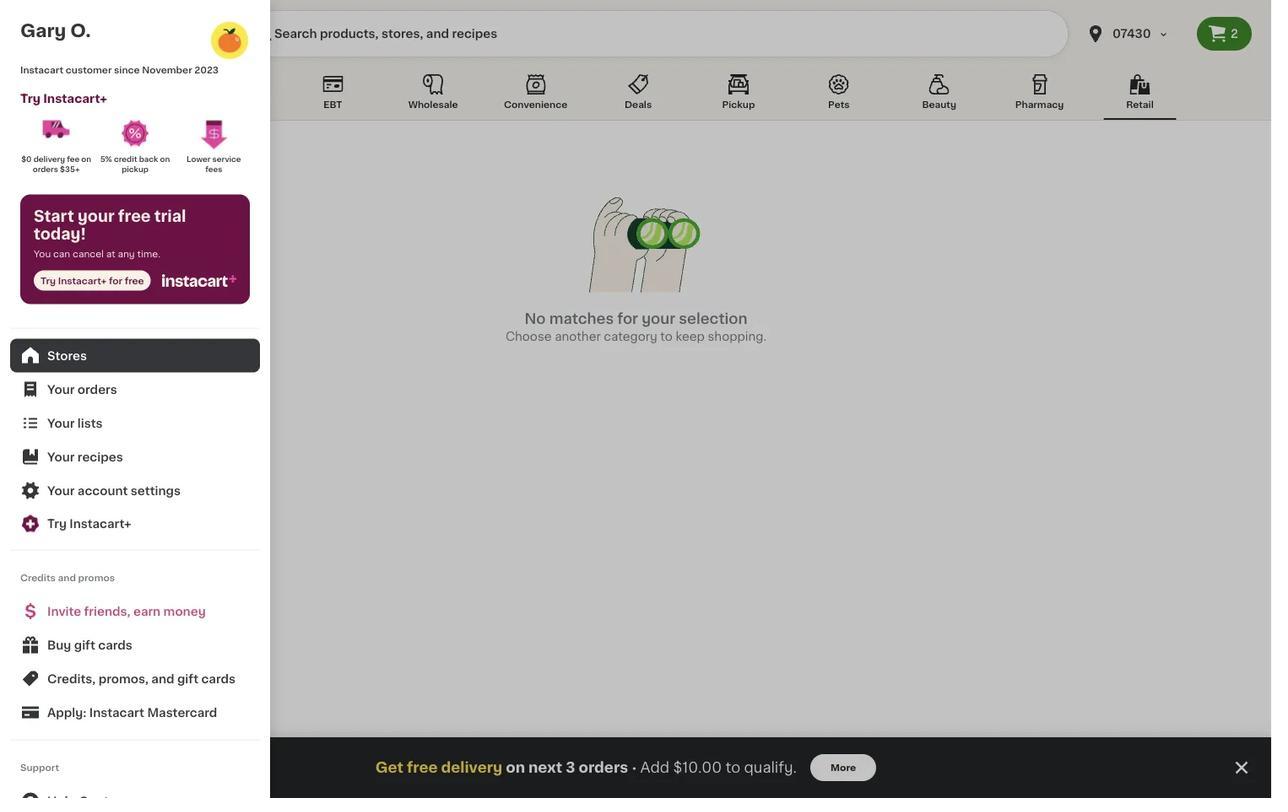 Task type: vqa. For each thing, say whether or not it's contained in the screenshot.
Angeline Vineyards Pinot Noir, California 750 ml
no



Task type: locate. For each thing, give the bounding box(es) containing it.
your
[[47, 384, 75, 396], [47, 418, 75, 429], [47, 451, 75, 463], [47, 485, 75, 497]]

try for you can cancel at any time.
[[41, 276, 56, 285]]

orders left •
[[579, 761, 629, 776]]

try right the try instacart+ image
[[47, 518, 67, 530]]

on inside $0 delivery fee on orders $35+
[[81, 155, 91, 163]]

0 horizontal spatial on
[[81, 155, 91, 163]]

1 horizontal spatial to
[[726, 761, 741, 776]]

on right fee
[[81, 155, 91, 163]]

0 vertical spatial delivery
[[34, 155, 65, 163]]

gary o. image
[[209, 20, 250, 61]]

credit
[[114, 155, 137, 163]]

o.
[[70, 22, 91, 39]]

2 horizontal spatial on
[[506, 761, 525, 776]]

instacart inside "button"
[[89, 707, 144, 719]]

0 horizontal spatial gift
[[74, 640, 95, 652]]

1 vertical spatial for
[[618, 312, 639, 326]]

1 vertical spatial instacart+
[[58, 276, 107, 285]]

your inside the no matches for your selection choose another category to keep shopping.
[[642, 312, 676, 326]]

for
[[109, 276, 122, 285], [618, 312, 639, 326]]

ebt button
[[297, 71, 369, 120]]

try up $0
[[20, 92, 40, 104]]

0 horizontal spatial your
[[78, 209, 115, 224]]

mastercard
[[147, 707, 217, 719]]

instacart+ down customer
[[43, 92, 107, 104]]

0 horizontal spatial instacart
[[20, 65, 64, 74]]

on for back
[[160, 155, 170, 163]]

category
[[604, 331, 658, 343]]

apply: instacart mastercard
[[47, 707, 217, 719]]

for for instacart+
[[109, 276, 122, 285]]

gift
[[74, 640, 95, 652], [177, 674, 199, 685]]

credits, promos, and gift cards link
[[10, 663, 260, 696]]

lower
[[187, 155, 211, 163]]

stores
[[47, 350, 87, 362]]

try down you on the top of page
[[41, 276, 56, 285]]

try instacart+ image
[[20, 514, 41, 534]]

your recipes link
[[10, 440, 260, 474]]

try instacart+ for free
[[41, 276, 144, 285]]

your for your account settings
[[47, 485, 75, 497]]

pharmacy
[[1016, 100, 1065, 109]]

and up mastercard
[[151, 674, 174, 685]]

free down any
[[125, 276, 144, 285]]

instacart down gary
[[20, 65, 64, 74]]

0 vertical spatial try
[[20, 92, 40, 104]]

your down your lists
[[47, 451, 75, 463]]

try
[[20, 92, 40, 104], [41, 276, 56, 285], [47, 518, 67, 530]]

qualify.
[[744, 761, 797, 776]]

0 horizontal spatial to
[[661, 331, 673, 343]]

delivery left next
[[441, 761, 503, 776]]

cards
[[98, 640, 132, 652], [201, 674, 236, 685]]

instacart+ down account
[[70, 518, 131, 530]]

time.
[[137, 249, 161, 258]]

your
[[78, 209, 115, 224], [642, 312, 676, 326]]

0 vertical spatial instacart+
[[43, 92, 107, 104]]

0 vertical spatial free
[[118, 209, 151, 224]]

for up category
[[618, 312, 639, 326]]

1 vertical spatial to
[[726, 761, 741, 776]]

keep
[[676, 331, 705, 343]]

convenience
[[504, 100, 568, 109]]

on for fee
[[81, 155, 91, 163]]

1 horizontal spatial your
[[642, 312, 676, 326]]

service
[[213, 155, 241, 163]]

$35+
[[60, 166, 80, 173]]

today!
[[34, 227, 86, 242]]

on inside treatment tracker modal "dialog"
[[506, 761, 525, 776]]

free
[[118, 209, 151, 224], [125, 276, 144, 285], [407, 761, 438, 776]]

instacart+ for you can cancel at any time.
[[58, 276, 107, 285]]

orders inside treatment tracker modal "dialog"
[[579, 761, 629, 776]]

you
[[34, 249, 51, 258]]

1 vertical spatial cards
[[201, 674, 236, 685]]

try instacart+ down account
[[47, 518, 131, 530]]

1 vertical spatial orders
[[78, 384, 117, 396]]

1 horizontal spatial on
[[160, 155, 170, 163]]

5%
[[100, 155, 112, 163]]

0 horizontal spatial orders
[[33, 166, 58, 173]]

your account settings link
[[10, 474, 260, 508]]

on for delivery
[[506, 761, 525, 776]]

orders left $35+
[[33, 166, 58, 173]]

no matches for your selection choose another category to keep shopping.
[[506, 312, 767, 343]]

apply: instacart mastercard button
[[10, 696, 260, 730]]

0 vertical spatial and
[[58, 573, 76, 583]]

to left keep
[[661, 331, 673, 343]]

cards down "friends,"
[[98, 640, 132, 652]]

instacart+ down the cancel
[[58, 276, 107, 285]]

2 vertical spatial orders
[[579, 761, 629, 776]]

and
[[58, 573, 76, 583], [151, 674, 174, 685]]

november
[[142, 65, 192, 74]]

credits and promos element
[[10, 595, 260, 730]]

orders up 'lists'
[[78, 384, 117, 396]]

wholesale
[[408, 100, 458, 109]]

for for matches
[[618, 312, 639, 326]]

1 horizontal spatial instacart
[[89, 707, 144, 719]]

and right credits
[[58, 573, 76, 583]]

your down stores
[[47, 384, 75, 396]]

money
[[164, 606, 206, 618]]

delivery inside treatment tracker modal "dialog"
[[441, 761, 503, 776]]

$0
[[21, 155, 32, 163]]

1 horizontal spatial gift
[[177, 674, 199, 685]]

your up category
[[642, 312, 676, 326]]

pickup button
[[703, 71, 775, 120]]

recipes
[[78, 451, 123, 463]]

on inside 5% credit back on pickup
[[160, 155, 170, 163]]

cards up mastercard
[[201, 674, 236, 685]]

1 vertical spatial gift
[[177, 674, 199, 685]]

your left 'lists'
[[47, 418, 75, 429]]

apply:
[[47, 707, 87, 719]]

5% credit back on pickup
[[100, 155, 172, 173]]

on left next
[[506, 761, 525, 776]]

2 vertical spatial free
[[407, 761, 438, 776]]

1 vertical spatial delivery
[[441, 761, 503, 776]]

0 vertical spatial your
[[78, 209, 115, 224]]

2 vertical spatial instacart+
[[70, 518, 131, 530]]

earn
[[133, 606, 161, 618]]

more button
[[811, 755, 877, 782]]

2 vertical spatial try
[[47, 518, 67, 530]]

0 horizontal spatial for
[[109, 276, 122, 285]]

credits,
[[47, 674, 96, 685]]

try instacart+ down customer
[[20, 92, 107, 104]]

to
[[661, 331, 673, 343], [726, 761, 741, 776]]

shop categories tab list
[[96, 71, 1177, 120]]

2 horizontal spatial orders
[[579, 761, 629, 776]]

gift right buy
[[74, 640, 95, 652]]

credits, promos, and gift cards
[[47, 674, 236, 685]]

0 horizontal spatial cards
[[98, 640, 132, 652]]

credits
[[20, 573, 56, 583]]

gary o.
[[20, 22, 91, 39]]

1 horizontal spatial delivery
[[441, 761, 503, 776]]

free inside start your free trial today! you can cancel at any time.
[[118, 209, 151, 224]]

get free delivery on next 3 orders • add $10.00 to qualify.
[[376, 761, 797, 776]]

free left trial
[[118, 209, 151, 224]]

1 vertical spatial free
[[125, 276, 144, 285]]

free right get
[[407, 761, 438, 776]]

for inside the no matches for your selection choose another category to keep shopping.
[[618, 312, 639, 326]]

deals
[[625, 100, 652, 109]]

0 vertical spatial for
[[109, 276, 122, 285]]

get
[[376, 761, 404, 776]]

to right $10.00
[[726, 761, 741, 776]]

1 your from the top
[[47, 384, 75, 396]]

your for your lists
[[47, 418, 75, 429]]

gift up mastercard
[[177, 674, 199, 685]]

0 vertical spatial to
[[661, 331, 673, 343]]

2
[[1232, 28, 1239, 40]]

on right back in the top left of the page
[[160, 155, 170, 163]]

try instacart+ link
[[10, 508, 260, 540]]

delivery right $0
[[34, 155, 65, 163]]

0 vertical spatial instacart
[[20, 65, 64, 74]]

0 vertical spatial cards
[[98, 640, 132, 652]]

your down the your recipes
[[47, 485, 75, 497]]

0 horizontal spatial delivery
[[34, 155, 65, 163]]

1 vertical spatial try
[[41, 276, 56, 285]]

your up the cancel
[[78, 209, 115, 224]]

4 your from the top
[[47, 485, 75, 497]]

instacart down the promos,
[[89, 707, 144, 719]]

for down at
[[109, 276, 122, 285]]

1 vertical spatial your
[[642, 312, 676, 326]]

ebt
[[324, 100, 342, 109]]

1 vertical spatial instacart
[[89, 707, 144, 719]]

orders
[[33, 166, 58, 173], [78, 384, 117, 396], [579, 761, 629, 776]]

add
[[641, 761, 670, 776]]

0 vertical spatial gift
[[74, 640, 95, 652]]

next
[[529, 761, 563, 776]]

0 vertical spatial orders
[[33, 166, 58, 173]]

1 horizontal spatial orders
[[78, 384, 117, 396]]

delivery
[[34, 155, 65, 163], [441, 761, 503, 776]]

choose
[[506, 331, 552, 343]]

1 horizontal spatial for
[[618, 312, 639, 326]]

$10.00
[[674, 761, 722, 776]]

1 horizontal spatial and
[[151, 674, 174, 685]]

2 your from the top
[[47, 418, 75, 429]]

can
[[53, 249, 70, 258]]

to inside treatment tracker modal "dialog"
[[726, 761, 741, 776]]

3 your from the top
[[47, 451, 75, 463]]

promos,
[[99, 674, 149, 685]]



Task type: describe. For each thing, give the bounding box(es) containing it.
gary
[[20, 22, 66, 39]]

1 vertical spatial try instacart+
[[47, 518, 131, 530]]

lower service fees
[[187, 155, 243, 173]]

pharmacy button
[[1004, 71, 1077, 120]]

retail
[[1127, 100, 1154, 109]]

instacart plus image
[[162, 274, 236, 287]]

treatment tracker modal dialog
[[0, 738, 1273, 799]]

your recipes
[[47, 451, 123, 463]]

shopping.
[[708, 331, 767, 343]]

your for your recipes
[[47, 451, 75, 463]]

3
[[566, 761, 576, 776]]

instacart+ for instacart customer since november 2023
[[43, 92, 107, 104]]

lists
[[78, 418, 103, 429]]

any
[[118, 249, 135, 258]]

back
[[139, 155, 158, 163]]

invite friends, earn money link
[[10, 595, 260, 629]]

selection
[[679, 312, 748, 326]]

credits and promos
[[20, 573, 115, 583]]

your lists link
[[10, 407, 260, 440]]

another
[[555, 331, 601, 343]]

instacart image
[[57, 24, 159, 44]]

fee
[[67, 155, 80, 163]]

1 horizontal spatial cards
[[201, 674, 236, 685]]

•
[[632, 762, 637, 775]]

pickup
[[723, 100, 755, 109]]

buy gift cards link
[[10, 629, 260, 663]]

orders inside $0 delivery fee on orders $35+
[[33, 166, 58, 173]]

no
[[525, 312, 546, 326]]

trial
[[154, 209, 186, 224]]

beauty button
[[903, 71, 976, 120]]

delivery inside $0 delivery fee on orders $35+
[[34, 155, 65, 163]]

2023
[[194, 65, 219, 74]]

start
[[34, 209, 74, 224]]

buy gift cards
[[47, 640, 132, 652]]

pets button
[[803, 71, 876, 120]]

instacart customer since november 2023
[[20, 65, 219, 74]]

your for your orders
[[47, 384, 75, 396]]

free inside treatment tracker modal "dialog"
[[407, 761, 438, 776]]

gift inside credits, promos, and gift cards link
[[177, 674, 199, 685]]

customer
[[66, 65, 112, 74]]

0 vertical spatial try instacart+
[[20, 92, 107, 104]]

fees
[[205, 166, 222, 173]]

beauty
[[923, 100, 957, 109]]

deals button
[[602, 71, 675, 120]]

promos
[[78, 573, 115, 583]]

stores link
[[10, 339, 260, 373]]

more
[[831, 764, 857, 773]]

invite friends, earn money
[[47, 606, 206, 618]]

cards inside "link"
[[98, 640, 132, 652]]

at
[[106, 249, 115, 258]]

invite
[[47, 606, 81, 618]]

since
[[114, 65, 140, 74]]

try for instacart customer since november 2023
[[20, 92, 40, 104]]

1 vertical spatial and
[[151, 674, 174, 685]]

support
[[20, 764, 59, 773]]

pets
[[829, 100, 850, 109]]

retail button
[[1104, 71, 1177, 120]]

to inside the no matches for your selection choose another category to keep shopping.
[[661, 331, 673, 343]]

your account settings
[[47, 485, 181, 497]]

gift inside buy gift cards "link"
[[74, 640, 95, 652]]

your lists
[[47, 418, 103, 429]]

settings
[[131, 485, 181, 497]]

$0 delivery fee on orders $35+
[[21, 155, 93, 173]]

2 button
[[1198, 17, 1253, 51]]

pickup
[[122, 166, 149, 173]]

0 horizontal spatial and
[[58, 573, 76, 583]]

convenience button
[[497, 71, 575, 120]]

your inside start your free trial today! you can cancel at any time.
[[78, 209, 115, 224]]

start your free trial today! you can cancel at any time.
[[34, 209, 186, 258]]

buy
[[47, 640, 71, 652]]

account
[[78, 485, 128, 497]]

your orders
[[47, 384, 117, 396]]

cancel
[[73, 249, 104, 258]]

matches
[[550, 312, 614, 326]]

friends,
[[84, 606, 131, 618]]



